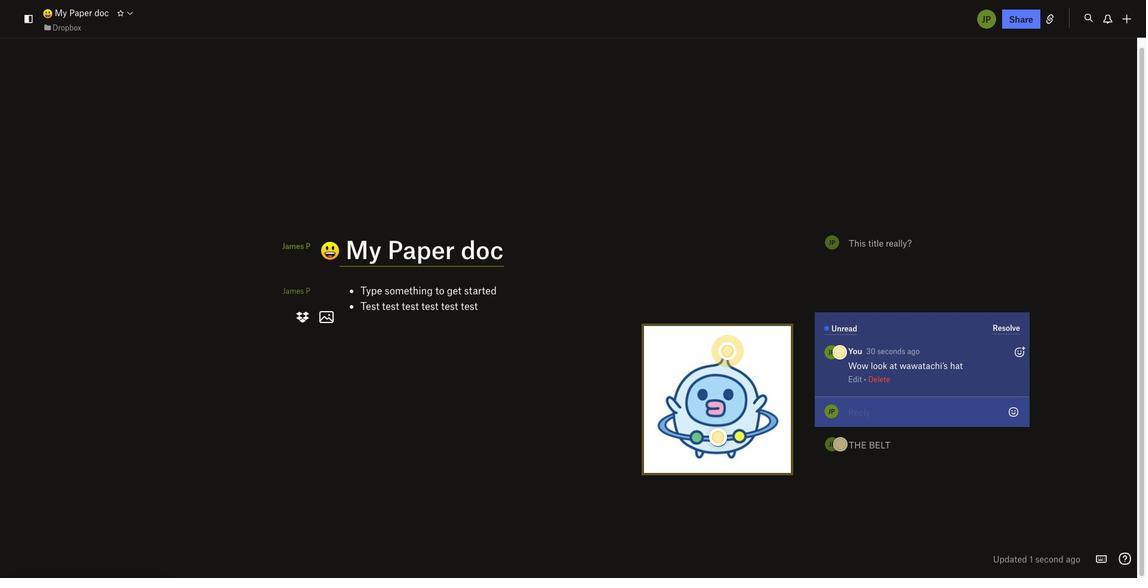 Task type: locate. For each thing, give the bounding box(es) containing it.
1 horizontal spatial ago
[[1066, 554, 1081, 564]]

2
[[716, 433, 720, 441], [839, 440, 843, 449]]

1 horizontal spatial my
[[346, 234, 382, 264]]

the
[[849, 440, 867, 450]]

paper up dropbox
[[69, 7, 92, 18]]

doc up started
[[461, 234, 504, 264]]

this
[[849, 238, 866, 248]]

test down something
[[402, 300, 419, 312]]

1 for updated 1 second ago
[[1030, 554, 1034, 564]]

ago up wawatachi's
[[908, 346, 920, 356]]

test
[[382, 300, 399, 312], [402, 300, 419, 312], [422, 300, 439, 312], [441, 300, 458, 312], [461, 300, 478, 312]]

share
[[1010, 13, 1034, 24]]

updated 1 second ago
[[994, 554, 1081, 564]]

1 vertical spatial my
[[346, 234, 382, 264]]

5 test from the left
[[461, 300, 478, 312]]

jp up 'jp 2'
[[829, 407, 835, 415]]

1 horizontal spatial doc
[[461, 234, 504, 264]]

my
[[55, 7, 67, 18], [346, 234, 382, 264]]

0 horizontal spatial paper
[[69, 7, 92, 18]]

test down started
[[461, 300, 478, 312]]

4 test from the left
[[441, 300, 458, 312]]

test
[[361, 300, 380, 312]]

test down get
[[441, 300, 458, 312]]

updated
[[994, 554, 1028, 564]]

1 vertical spatial paper
[[388, 234, 455, 264]]

0 horizontal spatial my paper doc
[[53, 7, 109, 18]]

jp 2
[[829, 440, 843, 449]]

jp left the the
[[829, 440, 836, 448]]

1 horizontal spatial my paper doc
[[340, 234, 504, 264]]

my paper doc up something
[[340, 234, 504, 264]]

1 horizontal spatial paper
[[388, 234, 455, 264]]

jp inside jp 1
[[829, 348, 835, 356]]

seconds
[[878, 346, 906, 356]]

ago right second
[[1066, 554, 1081, 564]]

0 horizontal spatial doc
[[94, 7, 109, 18]]

jp 1
[[829, 348, 842, 356]]

my paper doc up dropbox
[[53, 7, 109, 18]]

30 seconds ago
[[867, 346, 920, 356]]

wow look at wawatachi's hat edit • delete
[[849, 360, 963, 384]]

my inside 'link'
[[55, 7, 67, 18]]

resolve
[[993, 323, 1021, 333]]

1 horizontal spatial 1
[[839, 348, 842, 356]]

•
[[864, 374, 867, 384]]

test right test
[[382, 300, 399, 312]]

3 test from the left
[[422, 300, 439, 312]]

type
[[361, 284, 382, 296]]

2 horizontal spatial 1
[[1030, 554, 1034, 564]]

my right the grinning face with big eyes icon
[[55, 7, 67, 18]]

ago
[[908, 346, 920, 356], [1066, 554, 1081, 564]]

1 vertical spatial doc
[[461, 234, 504, 264]]

1
[[727, 347, 729, 355], [839, 348, 842, 356], [1030, 554, 1034, 564]]

test down to on the left of page
[[422, 300, 439, 312]]

jp left share popup button
[[982, 13, 992, 24]]

jp
[[982, 13, 992, 24], [829, 238, 836, 246], [829, 348, 835, 356], [829, 407, 835, 415], [829, 440, 836, 448]]

0 vertical spatial my
[[55, 7, 67, 18]]

0 horizontal spatial 2
[[716, 433, 720, 441]]

1 vertical spatial ago
[[1066, 554, 1081, 564]]

type something to get started test test test test test test
[[361, 284, 497, 312]]

you
[[849, 345, 863, 356]]

0 horizontal spatial my
[[55, 7, 67, 18]]

0 vertical spatial doc
[[94, 7, 109, 18]]

doc right the grinning face with big eyes icon
[[94, 7, 109, 18]]

the belt
[[849, 440, 891, 450]]

get
[[447, 284, 462, 296]]

0 vertical spatial my paper doc
[[53, 7, 109, 18]]

belt
[[869, 440, 891, 450]]

title
[[869, 238, 884, 248]]

my paper doc inside 'link'
[[53, 7, 109, 18]]

resolve button
[[993, 322, 1021, 334]]

0 vertical spatial paper
[[69, 7, 92, 18]]

30 seconds ago link
[[867, 346, 920, 356]]

paper
[[69, 7, 92, 18], [388, 234, 455, 264]]

my up type
[[346, 234, 382, 264]]

paper up something
[[388, 234, 455, 264]]

at
[[890, 360, 898, 371]]

jp inside 'button'
[[982, 13, 992, 24]]

heading
[[295, 234, 791, 267]]

jp left you
[[829, 348, 835, 356]]

user-uploaded image: wawatchi2.jpg image
[[644, 326, 791, 473]]

Comment Entry text field
[[849, 406, 1023, 418]]

doc
[[94, 7, 109, 18], [461, 234, 504, 264]]

dropbox
[[53, 23, 81, 32]]

edit
[[849, 374, 862, 384]]

my paper doc
[[53, 7, 109, 18], [340, 234, 504, 264]]

paper inside 'link'
[[69, 7, 92, 18]]

0 vertical spatial ago
[[908, 346, 920, 356]]



Task type: vqa. For each thing, say whether or not it's contained in the screenshot.
30 seconds ago
yes



Task type: describe. For each thing, give the bounding box(es) containing it.
30
[[867, 346, 876, 356]]

dropbox link
[[43, 21, 81, 33]]

share button
[[1002, 9, 1041, 28]]

wawatachi's
[[900, 360, 948, 371]]

😃
[[295, 236, 319, 266]]

to
[[436, 284, 445, 296]]

jp inside 'jp 2'
[[829, 440, 836, 448]]

wow
[[849, 360, 869, 371]]

really?
[[886, 238, 912, 248]]

started
[[464, 284, 497, 296]]

jp left this
[[829, 238, 836, 246]]

0 horizontal spatial ago
[[908, 346, 920, 356]]

unread
[[832, 324, 858, 333]]

unread button
[[825, 322, 858, 335]]

something
[[385, 284, 433, 296]]

this title really?
[[849, 238, 912, 248]]

look
[[871, 360, 888, 371]]

delete button
[[869, 374, 891, 384]]

0 horizontal spatial 1
[[727, 347, 729, 355]]

grinning face with big eyes image
[[43, 9, 53, 18]]

hat
[[951, 360, 963, 371]]

2 test from the left
[[402, 300, 419, 312]]

doc inside 'link'
[[94, 7, 109, 18]]

1 for jp 1
[[839, 348, 842, 356]]

add dropbox files image
[[293, 308, 312, 327]]

heading containing my paper doc
[[295, 234, 791, 267]]

jp button
[[976, 8, 998, 30]]

delete
[[869, 374, 891, 384]]

1 test from the left
[[382, 300, 399, 312]]

1 horizontal spatial 2
[[839, 440, 843, 449]]

second
[[1036, 554, 1064, 564]]

my paper doc link
[[43, 6, 109, 19]]

edit button
[[849, 374, 862, 384]]

annotation 2 element
[[709, 428, 727, 446]]

annotation 1 element
[[719, 342, 737, 360]]

1 vertical spatial my paper doc
[[340, 234, 504, 264]]



